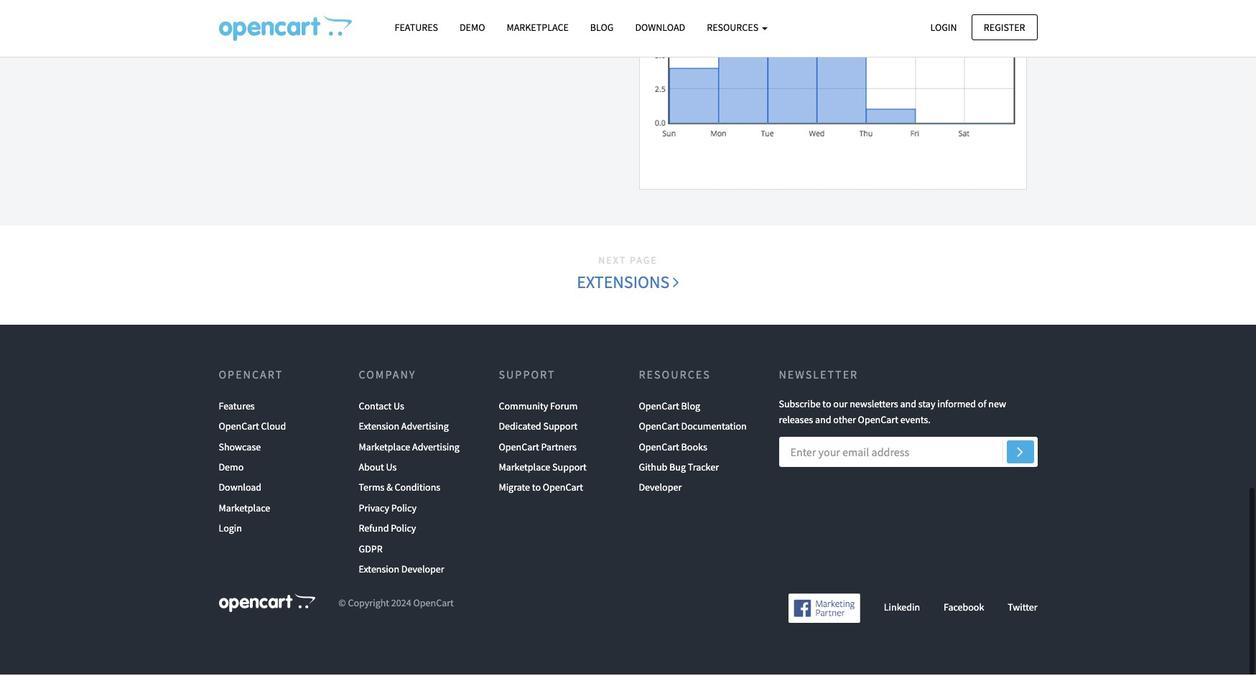 Task type: describe. For each thing, give the bounding box(es) containing it.
register
[[984, 20, 1026, 33]]

about us
[[359, 462, 397, 475]]

bug
[[670, 462, 686, 475]]

our
[[834, 399, 848, 412]]

privacy policy link
[[359, 499, 417, 520]]

dedicated support link
[[499, 418, 578, 438]]

migrate to opencart
[[499, 483, 584, 495]]

additional
[[458, 21, 507, 36]]

1 vertical spatial login
[[219, 523, 242, 536]]

view
[[322, 40, 344, 54]]

facebook
[[944, 602, 985, 615]]

1 horizontal spatial products
[[561, 3, 604, 17]]

us for contact us
[[394, 401, 405, 414]]

newsletters
[[850, 399, 899, 412]]

twitter link
[[1008, 602, 1038, 615]]

1 vertical spatial login link
[[219, 520, 242, 540]]

get analytical. opencart comes powered up with a sales report, viewed products and purchased products report. if you want to get additional reporting functionality you can view some of the popular reporting extensions.
[[219, 3, 604, 54]]

1 vertical spatial marketplace link
[[219, 499, 270, 520]]

twitter
[[1008, 602, 1038, 615]]

powered
[[372, 3, 414, 17]]

©
[[339, 598, 346, 611]]

support for dedicated
[[544, 421, 578, 434]]

facebook marketing partner image
[[789, 595, 861, 624]]

extensions.
[[493, 40, 547, 54]]

viewed
[[525, 3, 559, 17]]

marketplace support
[[499, 462, 587, 475]]

download link for demo
[[219, 479, 262, 499]]

blog link
[[580, 15, 625, 40]]

marketplace up migrate
[[499, 462, 551, 475]]

marketplace down showcase link
[[219, 503, 270, 516]]

sales reports image
[[639, 0, 1027, 191]]

angle right image inside extensions link
[[673, 274, 680, 292]]

about
[[359, 462, 384, 475]]

dedicated
[[499, 421, 542, 434]]

opencart - features image
[[219, 15, 352, 41]]

1 horizontal spatial marketplace link
[[496, 15, 580, 40]]

want
[[402, 21, 426, 36]]

some
[[346, 40, 373, 54]]

1 vertical spatial products
[[293, 21, 335, 36]]

opencart right 2024
[[414, 598, 454, 611]]

informed
[[938, 399, 977, 412]]

opencart blog link
[[639, 397, 701, 418]]

download link for blog
[[625, 15, 697, 40]]

developer link
[[639, 479, 682, 499]]

functionality
[[219, 40, 280, 54]]

download for blog
[[636, 21, 686, 34]]

linkedin link
[[884, 602, 921, 615]]

1 horizontal spatial reporting
[[510, 21, 555, 36]]

opencart books link
[[639, 438, 708, 459]]

terms & conditions
[[359, 483, 441, 495]]

gdpr link
[[359, 540, 383, 561]]

page
[[630, 255, 658, 268]]

terms & conditions link
[[359, 479, 441, 499]]

popular
[[405, 40, 443, 54]]

register link
[[972, 14, 1038, 40]]

dedicated support
[[499, 421, 578, 434]]

refund
[[359, 523, 389, 536]]

can
[[302, 40, 320, 54]]

resources link
[[697, 15, 779, 40]]

download for demo
[[219, 483, 262, 495]]

of inside subscribe to our newsletters and stay informed of new releases and other opencart events.
[[979, 399, 987, 412]]

migrate to opencart link
[[499, 479, 584, 499]]

1 horizontal spatial and
[[816, 415, 832, 428]]

new
[[989, 399, 1007, 412]]

extension developer
[[359, 564, 445, 577]]

1 horizontal spatial demo link
[[449, 15, 496, 40]]

1 vertical spatial resources
[[639, 368, 711, 383]]

with
[[431, 3, 453, 17]]

1 horizontal spatial you
[[382, 21, 400, 36]]

marketplace support link
[[499, 459, 587, 479]]

opencart image
[[219, 595, 315, 614]]

showcase
[[219, 442, 261, 455]]

0 horizontal spatial blog
[[591, 21, 614, 34]]

opencart down opencart blog link
[[639, 421, 680, 434]]

policy for refund policy
[[391, 523, 416, 536]]

opencart documentation link
[[639, 418, 747, 438]]

extension advertising link
[[359, 418, 449, 438]]

refund policy
[[359, 523, 416, 536]]

opencart up showcase on the bottom of page
[[219, 421, 259, 434]]

opencart partners link
[[499, 438, 577, 459]]

to for migrate to opencart
[[532, 483, 541, 495]]

opencart blog
[[639, 401, 701, 414]]

privacy
[[359, 503, 390, 516]]

migrate
[[499, 483, 530, 495]]

1 vertical spatial blog
[[682, 401, 701, 414]]

2 horizontal spatial and
[[901, 399, 917, 412]]

&
[[387, 483, 393, 495]]

community forum link
[[499, 397, 578, 418]]

features for opencart cloud
[[219, 401, 255, 414]]

us for about us
[[386, 462, 397, 475]]

policy for privacy policy
[[392, 503, 417, 516]]

0 vertical spatial support
[[499, 368, 556, 383]]

opencart documentation
[[639, 421, 747, 434]]

marketplace down viewed
[[507, 21, 569, 34]]

subscribe to our newsletters and stay informed of new releases and other opencart events.
[[779, 399, 1007, 428]]

copyright
[[348, 598, 390, 611]]

opencart up github
[[639, 442, 680, 455]]

1 vertical spatial demo link
[[219, 459, 244, 479]]

analytical.
[[238, 3, 287, 17]]

extensions
[[577, 272, 673, 294]]

2024
[[392, 598, 412, 611]]

Enter your email address text field
[[779, 439, 1038, 469]]

support for marketplace
[[553, 462, 587, 475]]

get
[[219, 3, 235, 17]]

the
[[387, 40, 403, 54]]

1 horizontal spatial angle right image
[[1018, 444, 1024, 462]]

demo for bottommost demo link
[[219, 462, 244, 475]]

opencart down dedicated
[[499, 442, 540, 455]]

next page
[[599, 255, 658, 268]]

extension developer link
[[359, 561, 445, 581]]

community
[[499, 401, 549, 414]]

github bug tracker
[[639, 462, 719, 475]]

extension for extension advertising
[[359, 421, 400, 434]]

privacy policy
[[359, 503, 417, 516]]

if
[[373, 21, 379, 36]]



Task type: vqa. For each thing, say whether or not it's contained in the screenshot.
OpenCart in "link"
yes



Task type: locate. For each thing, give the bounding box(es) containing it.
contact us
[[359, 401, 405, 414]]

2 horizontal spatial to
[[823, 399, 832, 412]]

a
[[455, 3, 461, 17]]

1 vertical spatial download link
[[219, 479, 262, 499]]

features link for demo
[[384, 15, 449, 40]]

1 vertical spatial advertising
[[413, 442, 460, 455]]

next
[[599, 255, 627, 268]]

tracker
[[688, 462, 719, 475]]

marketplace link
[[496, 15, 580, 40], [219, 499, 270, 520]]

extension down gdpr link
[[359, 564, 400, 577]]

of
[[375, 40, 385, 54], [979, 399, 987, 412]]

1 vertical spatial policy
[[391, 523, 416, 536]]

advertising down extension advertising link
[[413, 442, 460, 455]]

0 horizontal spatial you
[[282, 40, 300, 54]]

0 horizontal spatial download
[[219, 483, 262, 495]]

support up partners
[[544, 421, 578, 434]]

products right viewed
[[561, 3, 604, 17]]

you right the if at the top left of the page
[[382, 21, 400, 36]]

download link
[[625, 15, 697, 40], [219, 479, 262, 499]]

and
[[219, 21, 237, 36], [901, 399, 917, 412], [816, 415, 832, 428]]

policy down terms & conditions link
[[392, 503, 417, 516]]

support up community
[[499, 368, 556, 383]]

company
[[359, 368, 416, 383]]

0 vertical spatial blog
[[591, 21, 614, 34]]

and left other
[[816, 415, 832, 428]]

opencart books
[[639, 442, 708, 455]]

you left can
[[282, 40, 300, 54]]

0 vertical spatial download
[[636, 21, 686, 34]]

0 horizontal spatial demo
[[219, 462, 244, 475]]

and up events.
[[901, 399, 917, 412]]

stay
[[919, 399, 936, 412]]

support down partners
[[553, 462, 587, 475]]

blog
[[591, 21, 614, 34], [682, 401, 701, 414]]

you
[[382, 21, 400, 36], [282, 40, 300, 54]]

marketplace
[[507, 21, 569, 34], [359, 442, 411, 455], [499, 462, 551, 475], [219, 503, 270, 516]]

2 policy from the top
[[391, 523, 416, 536]]

linkedin
[[884, 602, 921, 615]]

1 horizontal spatial login
[[931, 20, 958, 33]]

purchased
[[240, 21, 290, 36]]

opencart inside get analytical. opencart comes powered up with a sales report, viewed products and purchased products report. if you want to get additional reporting functionality you can view some of the popular reporting extensions.
[[290, 3, 336, 17]]

0 vertical spatial policy
[[392, 503, 417, 516]]

0 vertical spatial reporting
[[510, 21, 555, 36]]

products
[[561, 3, 604, 17], [293, 21, 335, 36]]

1 horizontal spatial features link
[[384, 15, 449, 40]]

0 vertical spatial resources
[[707, 21, 761, 34]]

1 vertical spatial download
[[219, 483, 262, 495]]

features for demo
[[395, 21, 438, 34]]

1 vertical spatial features link
[[219, 397, 255, 418]]

of left the
[[375, 40, 385, 54]]

opencart down marketplace support link
[[543, 483, 584, 495]]

conditions
[[395, 483, 441, 495]]

1 horizontal spatial blog
[[682, 401, 701, 414]]

1 horizontal spatial login link
[[919, 14, 970, 40]]

1 vertical spatial to
[[823, 399, 832, 412]]

gdpr
[[359, 544, 383, 557]]

features link
[[384, 15, 449, 40], [219, 397, 255, 418]]

support
[[499, 368, 556, 383], [544, 421, 578, 434], [553, 462, 587, 475]]

1 horizontal spatial demo
[[460, 21, 485, 34]]

0 horizontal spatial login
[[219, 523, 242, 536]]

community forum
[[499, 401, 578, 414]]

0 vertical spatial of
[[375, 40, 385, 54]]

0 vertical spatial login
[[931, 20, 958, 33]]

developer up 2024
[[402, 564, 445, 577]]

0 vertical spatial you
[[382, 21, 400, 36]]

features
[[395, 21, 438, 34], [219, 401, 255, 414]]

demo down showcase link
[[219, 462, 244, 475]]

1 extension from the top
[[359, 421, 400, 434]]

advertising up marketplace advertising
[[402, 421, 449, 434]]

features link for opencart cloud
[[219, 397, 255, 418]]

us inside about us link
[[386, 462, 397, 475]]

0 horizontal spatial demo link
[[219, 459, 244, 479]]

report,
[[489, 3, 522, 17]]

of inside get analytical. opencart comes powered up with a sales report, viewed products and purchased products report. if you want to get additional reporting functionality you can view some of the popular reporting extensions.
[[375, 40, 385, 54]]

opencart up opencart cloud
[[219, 368, 283, 383]]

1 horizontal spatial developer
[[639, 483, 682, 495]]

0 horizontal spatial developer
[[402, 564, 445, 577]]

opencart partners
[[499, 442, 577, 455]]

report.
[[338, 21, 371, 36]]

us inside contact us link
[[394, 401, 405, 414]]

demo link
[[449, 15, 496, 40], [219, 459, 244, 479]]

0 vertical spatial extension
[[359, 421, 400, 434]]

0 vertical spatial features link
[[384, 15, 449, 40]]

2 vertical spatial to
[[532, 483, 541, 495]]

0 horizontal spatial marketplace link
[[219, 499, 270, 520]]

1 vertical spatial of
[[979, 399, 987, 412]]

facebook link
[[944, 602, 985, 615]]

1 vertical spatial you
[[282, 40, 300, 54]]

to for subscribe to our newsletters and stay informed of new releases and other opencart events.
[[823, 399, 832, 412]]

extension advertising
[[359, 421, 449, 434]]

1 vertical spatial demo
[[219, 462, 244, 475]]

1 horizontal spatial download link
[[625, 15, 697, 40]]

1 horizontal spatial of
[[979, 399, 987, 412]]

sales
[[463, 3, 487, 17]]

cloud
[[261, 421, 286, 434]]

0 horizontal spatial login link
[[219, 520, 242, 540]]

extension for extension developer
[[359, 564, 400, 577]]

other
[[834, 415, 856, 428]]

releases
[[779, 415, 814, 428]]

1 horizontal spatial to
[[532, 483, 541, 495]]

1 vertical spatial features
[[219, 401, 255, 414]]

0 vertical spatial to
[[428, 21, 438, 36]]

1 horizontal spatial download
[[636, 21, 686, 34]]

1 horizontal spatial features
[[395, 21, 438, 34]]

github bug tracker link
[[639, 459, 719, 479]]

us up the extension advertising at bottom left
[[394, 401, 405, 414]]

2 vertical spatial support
[[553, 462, 587, 475]]

to down marketplace support link
[[532, 483, 541, 495]]

0 vertical spatial products
[[561, 3, 604, 17]]

extension down contact us link
[[359, 421, 400, 434]]

marketplace up about us
[[359, 442, 411, 455]]

marketplace advertising
[[359, 442, 460, 455]]

to inside get analytical. opencart comes powered up with a sales report, viewed products and purchased products report. if you want to get additional reporting functionality you can view some of the popular reporting extensions.
[[428, 21, 438, 36]]

0 horizontal spatial download link
[[219, 479, 262, 499]]

download right blog link
[[636, 21, 686, 34]]

partners
[[542, 442, 577, 455]]

policy down privacy policy link
[[391, 523, 416, 536]]

demo for the rightmost demo link
[[460, 21, 485, 34]]

about us link
[[359, 459, 397, 479]]

0 vertical spatial marketplace link
[[496, 15, 580, 40]]

to inside subscribe to our newsletters and stay informed of new releases and other opencart events.
[[823, 399, 832, 412]]

1 vertical spatial developer
[[402, 564, 445, 577]]

0 vertical spatial advertising
[[402, 421, 449, 434]]

demo down sales
[[460, 21, 485, 34]]

marketplace advertising link
[[359, 438, 460, 459]]

1 vertical spatial extension
[[359, 564, 400, 577]]

0 horizontal spatial and
[[219, 21, 237, 36]]

0 vertical spatial angle right image
[[673, 274, 680, 292]]

2 extension from the top
[[359, 564, 400, 577]]

contact
[[359, 401, 392, 414]]

forum
[[551, 401, 578, 414]]

opencart up opencart documentation
[[639, 401, 680, 414]]

and inside get analytical. opencart comes powered up with a sales report, viewed products and purchased products report. if you want to get additional reporting functionality you can view some of the popular reporting extensions.
[[219, 21, 237, 36]]

download down showcase link
[[219, 483, 262, 495]]

extension
[[359, 421, 400, 434], [359, 564, 400, 577]]

refund policy link
[[359, 520, 416, 540]]

0 horizontal spatial to
[[428, 21, 438, 36]]

to left "our"
[[823, 399, 832, 412]]

reporting down viewed
[[510, 21, 555, 36]]

books
[[682, 442, 708, 455]]

0 vertical spatial features
[[395, 21, 438, 34]]

1 vertical spatial angle right image
[[1018, 444, 1024, 462]]

extensions link
[[577, 270, 680, 297]]

angle right image
[[673, 274, 680, 292], [1018, 444, 1024, 462]]

© copyright 2024 opencart
[[339, 598, 454, 611]]

developer down github
[[639, 483, 682, 495]]

0 vertical spatial login link
[[919, 14, 970, 40]]

0 vertical spatial demo
[[460, 21, 485, 34]]

us
[[394, 401, 405, 414], [386, 462, 397, 475]]

0 vertical spatial demo link
[[449, 15, 496, 40]]

0 vertical spatial us
[[394, 401, 405, 414]]

events.
[[901, 415, 931, 428]]

of left the new
[[979, 399, 987, 412]]

1 vertical spatial us
[[386, 462, 397, 475]]

opencart up can
[[290, 3, 336, 17]]

contact us link
[[359, 397, 405, 418]]

and down get
[[219, 21, 237, 36]]

1 vertical spatial and
[[901, 399, 917, 412]]

login
[[931, 20, 958, 33], [219, 523, 242, 536]]

0 horizontal spatial reporting
[[445, 40, 490, 54]]

0 vertical spatial and
[[219, 21, 237, 36]]

opencart inside subscribe to our newsletters and stay informed of new releases and other opencart events.
[[859, 415, 899, 428]]

0 horizontal spatial angle right image
[[673, 274, 680, 292]]

comes
[[338, 3, 369, 17]]

1 vertical spatial reporting
[[445, 40, 490, 54]]

to
[[428, 21, 438, 36], [823, 399, 832, 412], [532, 483, 541, 495]]

opencart cloud link
[[219, 418, 286, 438]]

reporting down additional
[[445, 40, 490, 54]]

0 horizontal spatial features
[[219, 401, 255, 414]]

resources
[[707, 21, 761, 34], [639, 368, 711, 383]]

0 vertical spatial developer
[[639, 483, 682, 495]]

1 policy from the top
[[392, 503, 417, 516]]

0 horizontal spatial of
[[375, 40, 385, 54]]

products up can
[[293, 21, 335, 36]]

advertising for marketplace advertising
[[413, 442, 460, 455]]

demo
[[460, 21, 485, 34], [219, 462, 244, 475]]

2 vertical spatial and
[[816, 415, 832, 428]]

download
[[636, 21, 686, 34], [219, 483, 262, 495]]

0 horizontal spatial features link
[[219, 397, 255, 418]]

us right about at bottom
[[386, 462, 397, 475]]

features down up
[[395, 21, 438, 34]]

opencart down newsletters
[[859, 415, 899, 428]]

features up opencart cloud
[[219, 401, 255, 414]]

0 horizontal spatial products
[[293, 21, 335, 36]]

opencart cloud
[[219, 421, 286, 434]]

0 vertical spatial download link
[[625, 15, 697, 40]]

get
[[441, 21, 456, 36]]

1 vertical spatial support
[[544, 421, 578, 434]]

advertising for extension advertising
[[402, 421, 449, 434]]

to left get
[[428, 21, 438, 36]]

subscribe
[[779, 399, 821, 412]]



